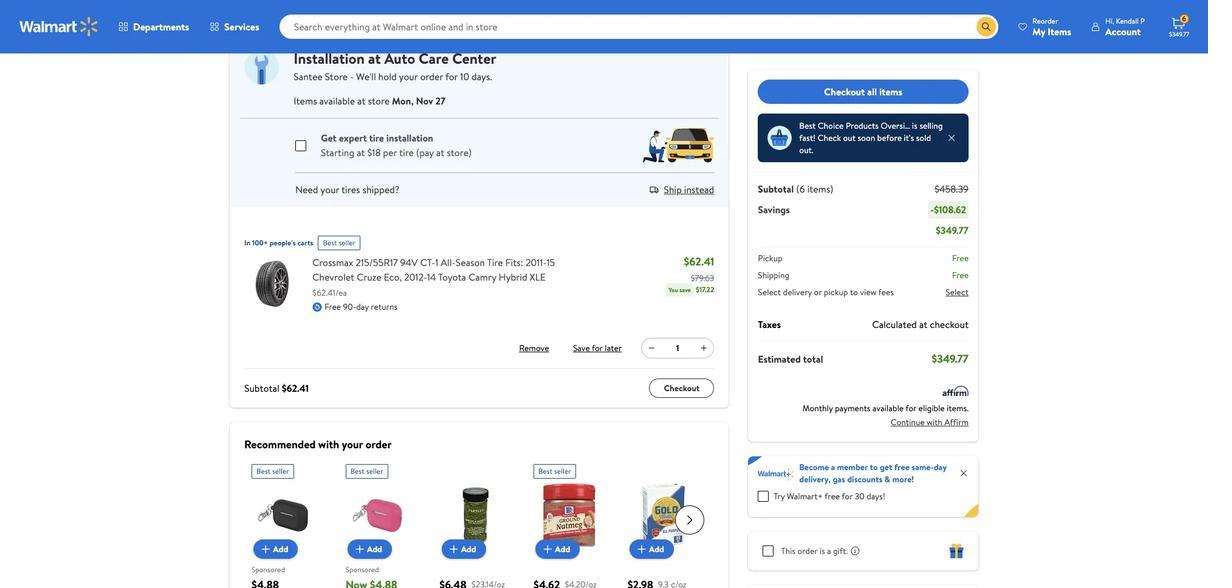 Task type: vqa. For each thing, say whether or not it's contained in the screenshot.
 image related to Charlotte Supercenter
no



Task type: locate. For each thing, give the bounding box(es) containing it.
carts
[[297, 238, 313, 248]]

before
[[877, 132, 902, 144]]

expert
[[339, 131, 367, 145]]

increase quantity crossmax 215/55r17 94v ct-1 all-season tire fits: 2011-15 chevrolet cruze eco, 2012-14 toyota camry hybrid xle, current quantity 1 image
[[699, 343, 709, 353]]

best seller for 2nd add group
[[350, 466, 383, 476]]

2 add from the left
[[367, 543, 382, 555]]

day left close walmart plus section image
[[934, 461, 947, 473]]

installation
[[386, 131, 433, 145]]

select up checkout
[[946, 286, 969, 298]]

0 horizontal spatial $62.41
[[282, 382, 309, 395]]

0 horizontal spatial -
[[350, 70, 354, 83]]

0 vertical spatial is
[[912, 120, 918, 132]]

ship instead button
[[664, 183, 714, 196]]

1 horizontal spatial tire
[[399, 146, 414, 159]]

is left selling
[[912, 120, 918, 132]]

0 vertical spatial free
[[952, 252, 969, 264]]

in 100+ people's carts
[[244, 238, 313, 248]]

search icon image
[[982, 22, 991, 32]]

banner containing become a member to get free same-day delivery, gas discounts & more!
[[748, 456, 978, 517]]

a right become
[[831, 461, 835, 473]]

your
[[399, 70, 418, 83], [320, 183, 339, 196], [342, 437, 363, 452]]

1 horizontal spatial select
[[946, 286, 969, 298]]

tires
[[342, 183, 360, 196]]

at left store
[[357, 94, 366, 108]]

0 vertical spatial subtotal
[[758, 182, 794, 196]]

1 add button from the left
[[254, 540, 298, 559]]

become a member to get free same-day delivery, gas discounts & more!
[[799, 461, 947, 486]]

0 horizontal spatial 1
[[435, 256, 438, 269]]

$349.77 down '6'
[[1169, 30, 1189, 38]]

215/55r17
[[356, 256, 398, 269]]

pickup
[[758, 252, 783, 264]]

1 horizontal spatial sponsored
[[346, 564, 379, 575]]

services button
[[199, 12, 270, 41]]

at
[[368, 48, 381, 69], [357, 94, 366, 108], [357, 146, 365, 159], [436, 146, 445, 159], [919, 318, 928, 331]]

continue with affirm link
[[891, 413, 969, 432]]

2011-
[[526, 256, 547, 269]]

fulfillment logo image
[[244, 50, 279, 85]]

recommended
[[244, 437, 316, 452]]

0 horizontal spatial select
[[758, 286, 781, 298]]

add to cart image
[[258, 542, 273, 557], [446, 542, 461, 557], [540, 542, 555, 557], [634, 542, 649, 557]]

close walmart plus section image
[[959, 469, 969, 478]]

a left gift.
[[827, 545, 831, 557]]

a
[[831, 461, 835, 473], [827, 545, 831, 557]]

reorder my items
[[1033, 15, 1071, 38]]

1 vertical spatial your
[[320, 183, 339, 196]]

with down eligible
[[927, 416, 943, 428]]

none checkbox inside "get expert tire installation, starting at $18 per tire (pay at store), page will refresh upon selection" element
[[295, 132, 306, 143]]

1 horizontal spatial order
[[420, 70, 443, 83]]

5 add from the left
[[649, 543, 664, 555]]

1 vertical spatial 1
[[676, 342, 679, 354]]

3 add group from the left
[[440, 459, 512, 588]]

4 add button from the left
[[536, 540, 580, 559]]

available up 'continue'
[[873, 402, 904, 414]]

free for pickup
[[952, 252, 969, 264]]

1 horizontal spatial to
[[870, 461, 878, 473]]

1 horizontal spatial $62.41
[[684, 254, 714, 269]]

mon,
[[392, 94, 414, 108]]

hold
[[378, 70, 397, 83]]

2 vertical spatial your
[[342, 437, 363, 452]]

a inside become a member to get free same-day delivery, gas discounts & more!
[[831, 461, 835, 473]]

items
[[1048, 25, 1071, 38], [294, 94, 317, 108]]

for left 30
[[842, 490, 853, 503]]

walmart image
[[19, 17, 98, 36]]

1 horizontal spatial items
[[1048, 25, 1071, 38]]

$62.41 up recommended
[[282, 382, 309, 395]]

1 add from the left
[[273, 543, 288, 555]]

calculated at checkout
[[872, 318, 969, 331]]

1 horizontal spatial available
[[873, 402, 904, 414]]

to inside become a member to get free same-day delivery, gas discounts & more!
[[870, 461, 878, 473]]

free
[[952, 252, 969, 264], [952, 269, 969, 281], [325, 301, 341, 313]]

1 inside crossmax 215/55r17 94v ct-1 all-season tire fits: 2011-15 chevrolet cruze eco, 2012-14 toyota camry hybrid xle $62.41/ea
[[435, 256, 438, 269]]

0 horizontal spatial day
[[356, 301, 369, 313]]

1 vertical spatial subtotal
[[244, 382, 279, 395]]

sponsored for add to cart icon
[[346, 564, 379, 575]]

27
[[435, 94, 446, 108]]

0 vertical spatial your
[[399, 70, 418, 83]]

add button for 2nd add group
[[348, 540, 392, 559]]

ship instead
[[664, 183, 714, 196]]

1 vertical spatial free
[[952, 269, 969, 281]]

2 horizontal spatial order
[[797, 545, 818, 557]]

2 vertical spatial order
[[797, 545, 818, 557]]

3 add from the left
[[461, 543, 476, 555]]

in
[[244, 238, 250, 248]]

for inside button
[[592, 342, 603, 354]]

fits:
[[505, 256, 523, 269]]

checkout left all
[[824, 85, 865, 98]]

sold
[[916, 132, 931, 144]]

0 horizontal spatial to
[[850, 286, 858, 298]]

subtotal up savings
[[758, 182, 794, 196]]

0 vertical spatial with
[[927, 416, 943, 428]]

for up 'continue'
[[906, 402, 917, 414]]

add
[[273, 543, 288, 555], [367, 543, 382, 555], [461, 543, 476, 555], [555, 543, 570, 555], [649, 543, 664, 555]]

1 vertical spatial with
[[318, 437, 339, 452]]

hi,
[[1105, 15, 1114, 26]]

1 add to cart image from the left
[[258, 542, 273, 557]]

0 vertical spatial $62.41
[[684, 254, 714, 269]]

at left checkout
[[919, 318, 928, 331]]

$62.41 up "$79.63"
[[684, 254, 714, 269]]

subtotal up recommended
[[244, 382, 279, 395]]

or
[[814, 286, 822, 298]]

1 vertical spatial items
[[294, 94, 317, 108]]

0 vertical spatial items
[[1048, 25, 1071, 38]]

to left 'get'
[[870, 461, 878, 473]]

season
[[456, 256, 485, 269]]

1 horizontal spatial subtotal
[[758, 182, 794, 196]]

for inside the installation at auto care center santee store - we'll hold your order for 10 days.
[[445, 70, 458, 83]]

affirm image
[[943, 386, 969, 396]]

2 vertical spatial free
[[325, 301, 341, 313]]

1 vertical spatial free
[[825, 490, 840, 503]]

best seller for 4th add group from left
[[538, 466, 571, 476]]

to left view
[[850, 286, 858, 298]]

discounts
[[847, 473, 883, 486]]

0 horizontal spatial subtotal
[[244, 382, 279, 395]]

0 vertical spatial checkout
[[824, 85, 865, 98]]

None checkbox
[[295, 132, 306, 143]]

payments
[[835, 402, 871, 414]]

for left 10
[[445, 70, 458, 83]]

0 horizontal spatial checkout
[[664, 382, 700, 394]]

in 100+ people's carts alert
[[244, 231, 313, 250]]

1 sponsored from the left
[[252, 564, 285, 575]]

is
[[912, 120, 918, 132], [820, 545, 825, 557]]

1 vertical spatial available
[[873, 402, 904, 414]]

90-
[[343, 301, 356, 313]]

free 90-day returns
[[325, 301, 398, 313]]

add for add to cart icon
[[367, 543, 382, 555]]

gifting image
[[949, 544, 964, 558]]

best for fifth add group from the right
[[256, 466, 271, 476]]

1 vertical spatial day
[[934, 461, 947, 473]]

is left gift.
[[820, 545, 825, 557]]

oversi...
[[881, 120, 910, 132]]

continue
[[891, 416, 925, 428]]

at left $18
[[357, 146, 365, 159]]

day
[[356, 301, 369, 313], [934, 461, 947, 473]]

1 select from the left
[[758, 286, 781, 298]]

best
[[799, 120, 816, 132], [323, 238, 337, 248], [256, 466, 271, 476], [350, 466, 365, 476], [538, 466, 552, 476]]

fast!
[[799, 132, 816, 144]]

1 horizontal spatial checkout
[[824, 85, 865, 98]]

at up we'll
[[368, 48, 381, 69]]

Walmart Site-Wide search field
[[279, 15, 999, 39]]

1 horizontal spatial -
[[930, 203, 934, 216]]

items down santee
[[294, 94, 317, 108]]

ship
[[664, 183, 682, 196]]

get expert tire installation, starting at $18 per tire (pay at store), page will refresh upon selection element
[[295, 131, 472, 159]]

products
[[846, 120, 879, 132]]

choice
[[818, 120, 844, 132]]

add for 3rd add to cart image from the right
[[461, 543, 476, 555]]

0 vertical spatial -
[[350, 70, 354, 83]]

3 add to cart image from the left
[[540, 542, 555, 557]]

best seller alert
[[318, 231, 361, 250]]

sponsored
[[252, 564, 285, 575], [346, 564, 379, 575]]

&
[[885, 473, 890, 486]]

checkout down increase quantity crossmax 215/55r17 94v ct-1 all-season tire fits: 2011-15 chevrolet cruze eco, 2012-14 toyota camry hybrid xle, current quantity 1 "icon"
[[664, 382, 700, 394]]

4 add from the left
[[555, 543, 570, 555]]

Search search field
[[279, 15, 999, 39]]

day left returns
[[356, 301, 369, 313]]

same-
[[912, 461, 934, 473]]

0 vertical spatial a
[[831, 461, 835, 473]]

best seller for fifth add group from the right
[[256, 466, 289, 476]]

1 vertical spatial order
[[366, 437, 392, 452]]

add group
[[252, 459, 324, 588], [346, 459, 418, 588], [440, 459, 512, 588], [534, 459, 606, 588], [628, 459, 700, 588]]

get
[[321, 131, 337, 145]]

close nudge image
[[947, 133, 957, 143]]

1 horizontal spatial free
[[894, 461, 910, 473]]

2 sponsored from the left
[[346, 564, 379, 575]]

1 horizontal spatial is
[[912, 120, 918, 132]]

1 vertical spatial -
[[930, 203, 934, 216]]

banner
[[748, 456, 978, 517]]

1 horizontal spatial with
[[927, 416, 943, 428]]

free down gas
[[825, 490, 840, 503]]

0 vertical spatial 1
[[435, 256, 438, 269]]

seller for 2nd add group
[[366, 466, 383, 476]]

0 horizontal spatial with
[[318, 437, 339, 452]]

items available at store mon, nov 27
[[294, 94, 446, 108]]

free inside become a member to get free same-day delivery, gas discounts & more!
[[894, 461, 910, 473]]

0 horizontal spatial order
[[366, 437, 392, 452]]

save
[[573, 342, 590, 354]]

6 $349.77
[[1169, 13, 1189, 38]]

0 horizontal spatial sponsored
[[252, 564, 285, 575]]

0 vertical spatial free
[[894, 461, 910, 473]]

free
[[894, 461, 910, 473], [825, 490, 840, 503]]

select down shipping
[[758, 286, 781, 298]]

1 horizontal spatial 1
[[676, 342, 679, 354]]

store
[[368, 94, 390, 108]]

add for fourth add to cart image
[[649, 543, 664, 555]]

1 vertical spatial checkout
[[664, 382, 700, 394]]

1 vertical spatial $62.41
[[282, 382, 309, 395]]

94v
[[400, 256, 418, 269]]

$349.77 down $108.62
[[936, 224, 969, 237]]

walmart+
[[787, 490, 823, 503]]

(6
[[796, 182, 805, 196]]

best choice products oversi... is selling fast! check out soon before it's sold out.
[[799, 120, 943, 156]]

0 vertical spatial tire
[[369, 131, 384, 145]]

for
[[445, 70, 458, 83], [592, 342, 603, 354], [906, 402, 917, 414], [842, 490, 853, 503]]

best inside alert
[[323, 238, 337, 248]]

0 horizontal spatial available
[[319, 94, 355, 108]]

with right recommended
[[318, 437, 339, 452]]

3 add button from the left
[[442, 540, 486, 559]]

2 select from the left
[[946, 286, 969, 298]]

need your tires shipped?
[[295, 183, 399, 196]]

p
[[1141, 15, 1145, 26]]

1 right decrease quantity crossmax 215/55r17 94v ct-1 all-season tire fits: 2011-15 chevrolet cruze eco, 2012-14 toyota camry hybrid xle, current quantity 1 image
[[676, 342, 679, 354]]

less than x qty image
[[768, 126, 792, 150]]

tire down installation
[[399, 146, 414, 159]]

1 left the all- on the left
[[435, 256, 438, 269]]

best seller
[[323, 238, 356, 248], [256, 466, 289, 476], [350, 466, 383, 476], [538, 466, 571, 476]]

$17.22
[[696, 284, 714, 295]]

$349.77 up affirm image
[[932, 351, 969, 366]]

4 add to cart image from the left
[[634, 542, 649, 557]]

ct-
[[420, 256, 435, 269]]

your inside the installation at auto care center santee store - we'll hold your order for 10 days.
[[399, 70, 418, 83]]

0 horizontal spatial is
[[820, 545, 825, 557]]

free right 'get'
[[894, 461, 910, 473]]

select button
[[946, 286, 969, 298]]

subtotal $62.41
[[244, 382, 309, 395]]

for right save
[[592, 342, 603, 354]]

items right the my
[[1048, 25, 1071, 38]]

tire
[[487, 256, 503, 269]]

1 vertical spatial to
[[870, 461, 878, 473]]

0 horizontal spatial free
[[825, 490, 840, 503]]

0 vertical spatial to
[[850, 286, 858, 298]]

tire up $18
[[369, 131, 384, 145]]

2 horizontal spatial your
[[399, 70, 418, 83]]

2 add button from the left
[[348, 540, 392, 559]]

5 add group from the left
[[628, 459, 700, 588]]

remove
[[519, 342, 549, 354]]

items)
[[807, 182, 834, 196]]

items.
[[947, 402, 969, 414]]

available down store
[[319, 94, 355, 108]]

with inside the monthly payments available for eligible items. continue with affirm
[[927, 416, 943, 428]]

0 horizontal spatial your
[[320, 183, 339, 196]]

0 vertical spatial order
[[420, 70, 443, 83]]

1 horizontal spatial day
[[934, 461, 947, 473]]



Task type: describe. For each thing, give the bounding box(es) containing it.
$108.62
[[934, 203, 966, 216]]

estimated total
[[758, 352, 823, 366]]

need
[[295, 183, 318, 196]]

we'll
[[356, 70, 376, 83]]

$62.41/ea
[[312, 287, 347, 299]]

fees
[[878, 286, 894, 298]]

walmart plus image
[[758, 468, 794, 481]]

selling
[[920, 120, 943, 132]]

order inside the installation at auto care center santee store - we'll hold your order for 10 days.
[[420, 70, 443, 83]]

add button for 4th add group from left
[[536, 540, 580, 559]]

add for 1st add to cart image from the left
[[273, 543, 288, 555]]

0 vertical spatial $349.77
[[1169, 30, 1189, 38]]

1 horizontal spatial your
[[342, 437, 363, 452]]

this
[[781, 545, 795, 557]]

$62.41 $79.63 you save $17.22
[[669, 254, 714, 295]]

- inside the installation at auto care center santee store - we'll hold your order for 10 days.
[[350, 70, 354, 83]]

items
[[879, 85, 903, 98]]

savings
[[758, 203, 790, 216]]

checkout for checkout
[[664, 382, 700, 394]]

departments button
[[108, 12, 199, 41]]

shipping
[[758, 269, 790, 281]]

store
[[325, 70, 348, 83]]

nov
[[416, 94, 433, 108]]

departments
[[133, 20, 189, 33]]

days!
[[867, 490, 885, 503]]

crossmax 215/55r17 94v ct-1 all-season tire fits: 2011-15 chevrolet cruze eco, 2012-14 toyota camry hybrid xle link
[[312, 255, 566, 284]]

5 add button from the left
[[630, 540, 674, 559]]

member
[[837, 461, 868, 473]]

Try Walmart+ free for 30 days! checkbox
[[758, 491, 769, 502]]

seller for fifth add group from the right
[[272, 466, 289, 476]]

best seller inside alert
[[323, 238, 356, 248]]

installation
[[294, 48, 365, 69]]

select for select delivery or pickup to view fees
[[758, 286, 781, 298]]

total
[[803, 352, 823, 366]]

save for later
[[573, 342, 622, 354]]

out.
[[799, 144, 814, 156]]

add for third add to cart image from the left
[[555, 543, 570, 555]]

0 horizontal spatial items
[[294, 94, 317, 108]]

taxes
[[758, 318, 781, 331]]

This order is a gift. checkbox
[[763, 546, 774, 557]]

best for 2nd add group
[[350, 466, 365, 476]]

at right (pay
[[436, 146, 445, 159]]

store)
[[447, 146, 472, 159]]

1 vertical spatial a
[[827, 545, 831, 557]]

this order is a gift.
[[781, 545, 848, 557]]

estimated
[[758, 352, 801, 366]]

try
[[774, 490, 785, 503]]

for inside banner
[[842, 490, 853, 503]]

0 horizontal spatial tire
[[369, 131, 384, 145]]

toyota
[[438, 270, 466, 284]]

decrease quantity crossmax 215/55r17 94v ct-1 all-season tire fits: 2011-15 chevrolet cruze eco, 2012-14 toyota camry hybrid xle, current quantity 1 image
[[647, 343, 657, 353]]

2 add to cart image from the left
[[446, 542, 461, 557]]

get
[[880, 461, 892, 473]]

$79.63
[[691, 272, 714, 284]]

checkout
[[930, 318, 969, 331]]

gift.
[[833, 545, 848, 557]]

$458.39
[[935, 182, 969, 196]]

people's
[[270, 238, 296, 248]]

all-
[[441, 256, 456, 269]]

1 vertical spatial is
[[820, 545, 825, 557]]

xle
[[530, 270, 546, 284]]

checkout button
[[649, 379, 714, 398]]

100+
[[252, 238, 268, 248]]

select for select button
[[946, 286, 969, 298]]

seller inside alert
[[339, 238, 356, 248]]

is inside best choice products oversi... is selling fast! check out soon before it's sold out.
[[912, 120, 918, 132]]

save
[[680, 286, 691, 294]]

2012-
[[404, 270, 427, 284]]

seller for 4th add group from left
[[554, 466, 571, 476]]

santee
[[294, 70, 323, 83]]

checkout for checkout all items
[[824, 85, 865, 98]]

delivery,
[[799, 473, 831, 486]]

-$108.62
[[930, 203, 966, 216]]

soon
[[858, 132, 875, 144]]

checkout all items
[[824, 85, 903, 98]]

subtotal for subtotal $62.41
[[244, 382, 279, 395]]

checkout all items button
[[758, 80, 969, 104]]

$62.41 inside $62.41 $79.63 you save $17.22
[[684, 254, 714, 269]]

hybrid
[[499, 270, 527, 284]]

auto
[[384, 48, 415, 69]]

free for shipping
[[952, 269, 969, 281]]

available inside the monthly payments available for eligible items. continue with affirm
[[873, 402, 904, 414]]

get expert tire installation starting at $18 per tire (pay at store)
[[321, 131, 472, 159]]

(pay
[[416, 146, 434, 159]]

add button for fifth add group from the right
[[254, 540, 298, 559]]

day inside become a member to get free same-day delivery, gas discounts & more!
[[934, 461, 947, 473]]

calculated
[[872, 318, 917, 331]]

shipped?
[[362, 183, 399, 196]]

monthly
[[802, 402, 833, 414]]

eligible
[[919, 402, 945, 414]]

add to cart image
[[352, 542, 367, 557]]

sponsored for 1st add to cart image from the left
[[252, 564, 285, 575]]

$18
[[367, 146, 381, 159]]

installation at auto care center santee store - we'll hold your order for 10 days.
[[294, 48, 496, 83]]

out
[[843, 132, 856, 144]]

subtotal (6 items)
[[758, 182, 834, 196]]

save for later button
[[571, 339, 624, 358]]

check
[[818, 132, 841, 144]]

0 vertical spatial day
[[356, 301, 369, 313]]

items inside reorder my items
[[1048, 25, 1071, 38]]

crossmax
[[312, 256, 353, 269]]

6
[[1182, 13, 1186, 24]]

crossmax 215/55r17 94v ct-1 all-season tire fits: 2011-15 chevrolet cruze eco, 2012-14 toyota camry hybrid xle $62.41/ea
[[312, 256, 555, 299]]

more!
[[892, 473, 914, 486]]

4 add group from the left
[[534, 459, 606, 588]]

recommended with your order
[[244, 437, 392, 452]]

care
[[419, 48, 449, 69]]

0 vertical spatial available
[[319, 94, 355, 108]]

2 vertical spatial $349.77
[[932, 351, 969, 366]]

at inside the installation at auto care center santee store - we'll hold your order for 10 days.
[[368, 48, 381, 69]]

15
[[547, 256, 555, 269]]

2 add group from the left
[[346, 459, 418, 588]]

account
[[1105, 25, 1141, 38]]

1 add group from the left
[[252, 459, 324, 588]]

pickup
[[824, 286, 848, 298]]

1 vertical spatial $349.77
[[936, 224, 969, 237]]

instead
[[684, 183, 714, 196]]

best for 4th add group from left
[[538, 466, 552, 476]]

days.
[[472, 70, 492, 83]]

monthly payments available for eligible items. continue with affirm
[[802, 402, 969, 428]]

next slide for horizontalscrollerrecommendations list image
[[675, 506, 705, 535]]

crossmax 215/55r17 94v ct-1 all-season tire fits: 2011-15 chevrolet cruze eco, 2012-14 toyota camry hybrid xle, with add-on services, $62.41/ea, 1 in cart image
[[244, 255, 303, 314]]

learn more about gifting image
[[850, 546, 860, 556]]

10
[[460, 70, 469, 83]]

for inside the monthly payments available for eligible items. continue with affirm
[[906, 402, 917, 414]]

select delivery or pickup to view fees
[[758, 286, 894, 298]]

best inside best choice products oversi... is selling fast! check out soon before it's sold out.
[[799, 120, 816, 132]]

1 vertical spatial tire
[[399, 146, 414, 159]]

subtotal for subtotal (6 items)
[[758, 182, 794, 196]]

chevrolet
[[312, 270, 354, 284]]

cruze
[[357, 270, 381, 284]]

services
[[224, 20, 259, 33]]



